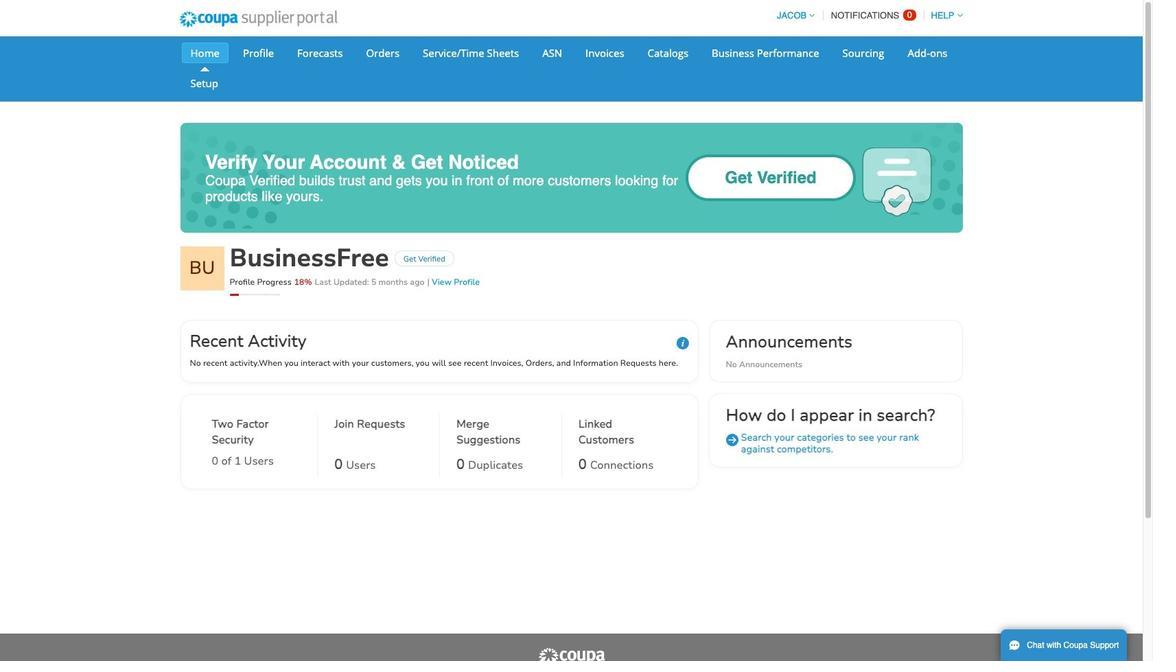 Task type: describe. For each thing, give the bounding box(es) containing it.
1 horizontal spatial coupa supplier portal image
[[537, 647, 606, 661]]

arrowcircleright image
[[726, 434, 738, 446]]

0 vertical spatial coupa supplier portal image
[[170, 2, 347, 36]]

additional information image
[[677, 337, 689, 349]]



Task type: locate. For each thing, give the bounding box(es) containing it.
navigation
[[771, 2, 963, 29]]

1 vertical spatial coupa supplier portal image
[[537, 647, 606, 661]]

bu image
[[180, 246, 224, 290]]

coupa supplier portal image
[[170, 2, 347, 36], [537, 647, 606, 661]]

0 horizontal spatial coupa supplier portal image
[[170, 2, 347, 36]]



Task type: vqa. For each thing, say whether or not it's contained in the screenshot.
'Customers'
no



